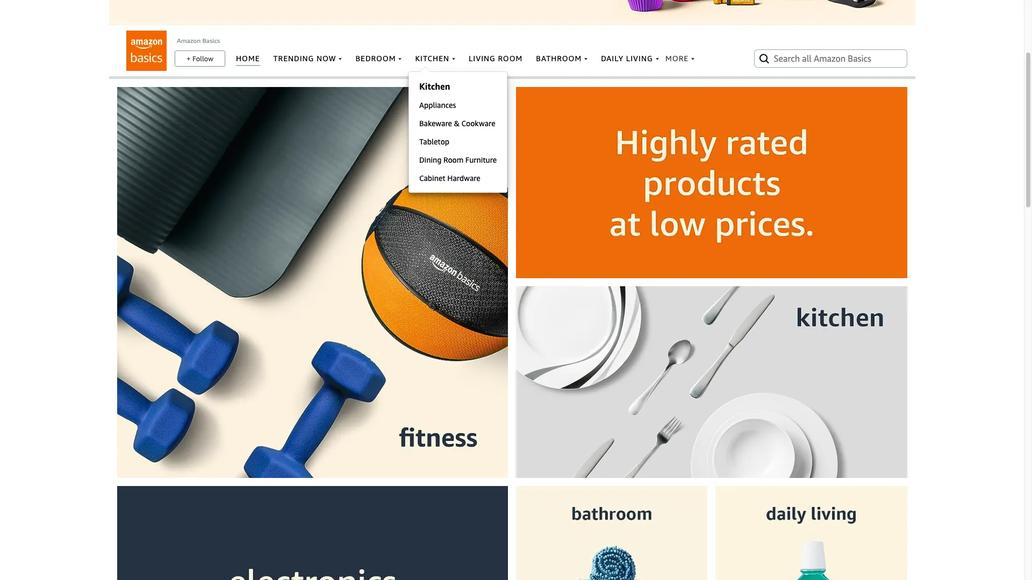 Task type: vqa. For each thing, say whether or not it's contained in the screenshot.
the beauty
no



Task type: describe. For each thing, give the bounding box(es) containing it.
search image
[[758, 52, 771, 65]]

amazon basics link
[[177, 37, 220, 45]]

Search all Amazon Basics search field
[[774, 49, 890, 68]]

amazon basics
[[177, 37, 220, 45]]



Task type: locate. For each thing, give the bounding box(es) containing it.
+ follow
[[187, 54, 213, 63]]

follow
[[193, 54, 213, 63]]

amazon
[[177, 37, 201, 45]]

+
[[187, 54, 191, 63]]

+ follow button
[[175, 51, 225, 66]]

amazon basics logo image
[[126, 31, 167, 71]]

basics
[[202, 37, 220, 45]]



